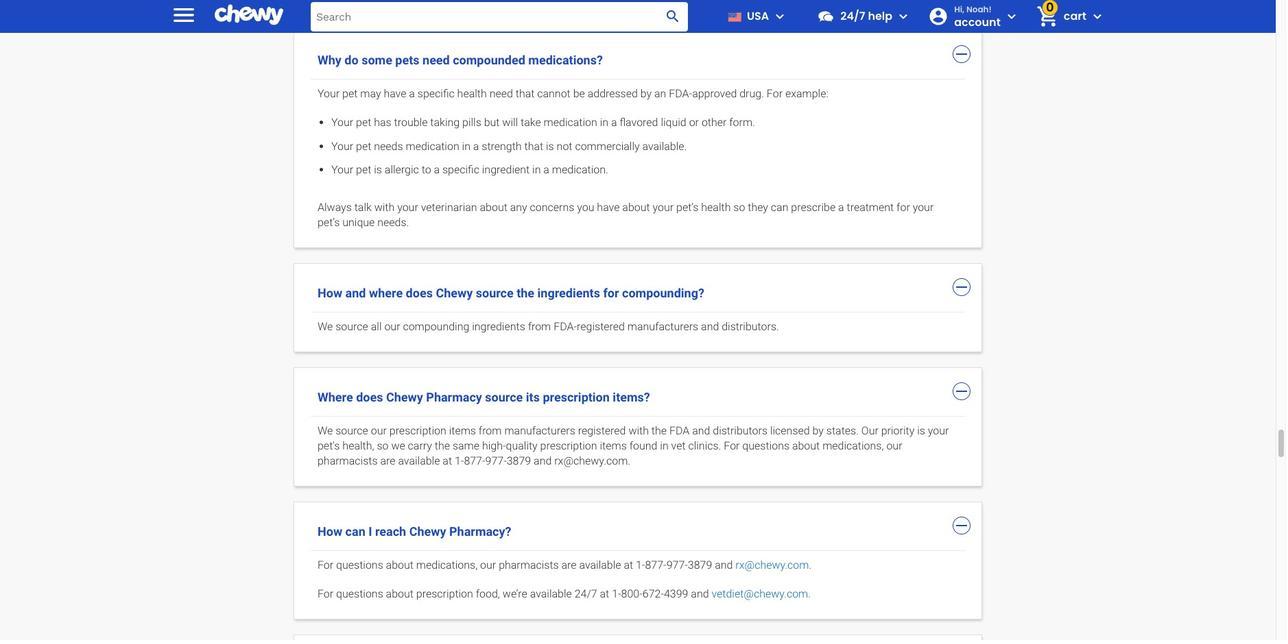Task type: vqa. For each thing, say whether or not it's contained in the screenshot.
SunGrow Betta Fish Indian Almond Leaves, Water Conditioner & Tank Treatment for Freshwater Aquarium "image"
no



Task type: describe. For each thing, give the bounding box(es) containing it.
at inside we source our prescription items from manufacturers registered with the fda and distributors licensed by states. our priority is your pet's health, so we carry the same high-quality prescription items found in vet clinics. for questions about medications, our pharmacists are available at 1-877-977-3879 and rx@chewy.com.
[[443, 455, 452, 468]]

0 horizontal spatial need
[[423, 53, 450, 67]]

priority
[[881, 425, 915, 438]]

1 horizontal spatial does
[[406, 286, 433, 300]]

0 vertical spatial registered
[[577, 320, 625, 333]]

your pet is allergic to a specific ingredient in a medication.
[[331, 164, 608, 177]]

800-
[[621, 588, 643, 601]]

high-
[[482, 440, 506, 453]]

pets
[[395, 53, 420, 67]]

compounded
[[453, 53, 525, 67]]

your for your pet has trouble taking pills but will take medication in a flavored liquid or other form.
[[331, 116, 353, 129]]

from inside we source our prescription items from manufacturers registered with the fda and distributors licensed by states. our priority is your pet's health, so we carry the same high-quality prescription items found in vet clinics. for questions about medications, our pharmacists are available at 1-877-977-3879 and rx@chewy.com.
[[479, 425, 502, 438]]

how can i reach chewy pharmacy?
[[318, 525, 511, 539]]

24/7 inside 24/7 help link
[[841, 8, 866, 24]]

0 vertical spatial pet's
[[677, 201, 699, 214]]

and left 'distributors.'
[[701, 320, 719, 333]]

how can i reach chewy pharmacy? element
[[311, 551, 965, 609]]

licensed
[[770, 425, 810, 438]]

other
[[702, 116, 727, 129]]

do
[[345, 53, 359, 67]]

in up commercially
[[600, 116, 609, 129]]

0 horizontal spatial is
[[374, 164, 382, 177]]

for inside 'why do some pets need compounded medications?' element
[[767, 87, 783, 100]]

2 horizontal spatial the
[[652, 425, 667, 438]]

i
[[369, 525, 372, 539]]

found
[[630, 440, 658, 453]]

a up trouble
[[409, 87, 415, 100]]

noah!
[[967, 3, 992, 15]]

pharmacy?
[[449, 525, 511, 539]]

available.
[[643, 140, 687, 153]]

at inside how can i reach chewy pharmacy? element
[[600, 588, 609, 601]]

will
[[502, 116, 518, 129]]

medications, inside how can i reach chewy pharmacy? element
[[416, 559, 478, 572]]

distributors.
[[722, 320, 779, 333]]

and right 4399
[[691, 588, 709, 601]]

its
[[526, 390, 540, 405]]

trouble
[[394, 116, 428, 129]]

reach
[[375, 525, 406, 539]]

food,
[[476, 588, 500, 601]]

1 vertical spatial does
[[356, 390, 383, 405]]

and up vetdiet@chewy.com
[[715, 559, 733, 572]]

0 vertical spatial ingredients
[[538, 286, 600, 300]]

menu image
[[170, 1, 198, 28]]

1 vertical spatial fda-
[[554, 320, 577, 333]]

compounding
[[403, 320, 470, 333]]

and up clinics.
[[692, 425, 710, 438]]

take
[[521, 116, 541, 129]]

in inside we source our prescription items from manufacturers registered with the fda and distributors licensed by states. our priority is your pet's health, so we carry the same high-quality prescription items found in vet clinics. for questions about medications, our pharmacists are available at 1-877-977-3879 and rx@chewy.com.
[[660, 440, 669, 453]]

672-
[[643, 588, 664, 601]]

3879 inside we source our prescription items from manufacturers registered with the fda and distributors licensed by states. our priority is your pet's health, so we carry the same high-quality prescription items found in vet clinics. for questions about medications, our pharmacists are available at 1-877-977-3879 and rx@chewy.com.
[[507, 455, 531, 468]]

health,
[[343, 440, 374, 453]]

compounding?
[[622, 286, 705, 300]]

for questions about medications, our pharmacists are available at 1-877-977-3879 and
[[318, 559, 733, 572]]

can inside always talk with your veterinarian about any concerns you have about your pet's health so they can prescribe a treatment for your pet's unique needs.
[[771, 201, 789, 214]]

not
[[557, 140, 573, 153]]

we source our prescription items from manufacturers registered with the fda and distributors licensed by states. our priority is your pet's health, so we carry the same high-quality prescription items found in vet clinics. for questions about medications, our pharmacists are available at 1-877-977-3879 and rx@chewy.com.
[[318, 425, 949, 468]]

liquid
[[661, 116, 687, 129]]

0 vertical spatial items
[[449, 425, 476, 438]]

questions for for questions about prescription food, we're available 24/7 at 1-800-672-4399 and
[[336, 588, 383, 601]]

cannot
[[537, 87, 571, 100]]

prescription up rx@chewy.com.
[[540, 440, 597, 453]]

treatment
[[847, 201, 894, 214]]

0 vertical spatial manufacturers
[[628, 320, 699, 333]]

0 vertical spatial is
[[546, 140, 554, 153]]

0 vertical spatial from
[[528, 320, 551, 333]]

cart link
[[1031, 0, 1087, 33]]

your pet needs medication in a strength that is not commercially available.
[[331, 140, 687, 153]]

1 vertical spatial ingredients
[[472, 320, 525, 333]]

cart
[[1064, 8, 1087, 24]]

0 vertical spatial have
[[384, 87, 407, 100]]

a right 'to'
[[434, 164, 440, 177]]

how for how and where does chewy source the ingredients for compounding?
[[318, 286, 342, 300]]

strength
[[482, 140, 522, 153]]

1 vertical spatial chewy
[[386, 390, 423, 405]]

we for where does chewy pharmacy source its prescription items?
[[318, 425, 333, 438]]

977- inside we source our prescription items from manufacturers registered with the fda and distributors licensed by states. our priority is your pet's health, so we carry the same high-quality prescription items found in vet clinics. for questions about medications, our pharmacists are available at 1-877-977-3879 and rx@chewy.com.
[[485, 455, 507, 468]]

why do some pets need compounded medications? element
[[311, 79, 965, 238]]

pet's
[[318, 440, 340, 453]]

source left all
[[336, 320, 368, 333]]

available at
[[579, 559, 633, 572]]

your right treatment
[[913, 201, 934, 214]]

you
[[577, 201, 594, 214]]

pet for needs
[[356, 140, 371, 153]]

so inside we source our prescription items from manufacturers registered with the fda and distributors licensed by states. our priority is your pet's health, so we carry the same high-quality prescription items found in vet clinics. for questions about medications, our pharmacists are available at 1-877-977-3879 and rx@chewy.com.
[[377, 440, 389, 453]]

questions inside we source our prescription items from manufacturers registered with the fda and distributors licensed by states. our priority is your pet's health, so we carry the same high-quality prescription items found in vet clinics. for questions about medications, our pharmacists are available at 1-877-977-3879 and rx@chewy.com.
[[743, 440, 790, 453]]

where
[[369, 286, 403, 300]]

account menu image
[[1004, 8, 1020, 25]]

rx@chewy.com
[[736, 559, 809, 572]]

0 vertical spatial that
[[516, 87, 535, 100]]

any
[[510, 201, 527, 214]]

vetdiet@chewy.com
[[712, 588, 808, 601]]

877- inside how can i reach chewy pharmacy? element
[[645, 559, 667, 572]]

1 vertical spatial can
[[346, 525, 366, 539]]

flavored
[[620, 116, 658, 129]]

items?
[[613, 390, 650, 405]]

an
[[655, 87, 666, 100]]

where
[[318, 390, 353, 405]]

your pet may have a specific health need that cannot be addressed by an fda-approved drug. for example:
[[318, 87, 829, 100]]

chewy home image
[[215, 0, 283, 30]]

help
[[868, 8, 893, 24]]

0 horizontal spatial health
[[457, 87, 487, 100]]

pet for may
[[342, 87, 358, 100]]

clinics.
[[688, 440, 721, 453]]

registered inside we source our prescription items from manufacturers registered with the fda and distributors licensed by states. our priority is your pet's health, so we carry the same high-quality prescription items found in vet clinics. for questions about medications, our pharmacists are available at 1-877-977-3879 and rx@chewy.com.
[[578, 425, 626, 438]]

some
[[362, 53, 392, 67]]

2 vertical spatial the
[[435, 440, 450, 453]]

why do some pets need compounded medications?
[[318, 53, 603, 67]]

how for how can i reach chewy pharmacy?
[[318, 525, 342, 539]]

your for your pet may have a specific health need that cannot be addressed by an fda-approved drug. for example:
[[318, 87, 340, 100]]

distributors
[[713, 425, 768, 438]]

about inside we source our prescription items from manufacturers registered with the fda and distributors licensed by states. our priority is your pet's health, so we carry the same high-quality prescription items found in vet clinics. for questions about medications, our pharmacists are available at 1-877-977-3879 and rx@chewy.com.
[[792, 440, 820, 453]]

4399
[[664, 588, 688, 601]]

with inside always talk with your veterinarian about any concerns you have about your pet's health so they can prescribe a treatment for your pet's unique needs.
[[374, 201, 395, 214]]

or
[[689, 116, 699, 129]]

prescribe
[[791, 201, 836, 214]]

usa button
[[723, 0, 789, 33]]

rx@chewy.com .
[[736, 559, 815, 572]]

. for vetdiet@chewy.com
[[808, 588, 811, 601]]

1- inside we source our prescription items from manufacturers registered with the fda and distributors licensed by states. our priority is your pet's health, so we carry the same high-quality prescription items found in vet clinics. for questions about medications, our pharmacists are available at 1-877-977-3879 and rx@chewy.com.
[[455, 455, 464, 468]]

commercially
[[575, 140, 640, 153]]

but
[[484, 116, 500, 129]]

877- inside we source our prescription items from manufacturers registered with the fda and distributors licensed by states. our priority is your pet's health, so we carry the same high-quality prescription items found in vet clinics. for questions about medications, our pharmacists are available at 1-877-977-3879 and rx@chewy.com.
[[464, 455, 485, 468]]

talk
[[354, 201, 372, 214]]

1 vertical spatial specific
[[443, 164, 479, 177]]

they
[[748, 201, 768, 214]]

a left the medication.
[[544, 164, 549, 177]]

have inside always talk with your veterinarian about any concerns you have about your pet's health so they can prescribe a treatment for your pet's unique needs.
[[597, 201, 620, 214]]

are inside we source our prescription items from manufacturers registered with the fda and distributors licensed by states. our priority is your pet's health, so we carry the same high-quality prescription items found in vet clinics. for questions about medications, our pharmacists are available at 1-877-977-3879 and rx@chewy.com.
[[380, 455, 396, 468]]

allergic
[[385, 164, 419, 177]]

chewy support image
[[817, 8, 835, 25]]

prescription right its
[[543, 390, 610, 405]]

2 vertical spatial 1-
[[612, 588, 621, 601]]

veterinarian
[[421, 201, 477, 214]]

unique
[[343, 216, 375, 229]]

quality
[[506, 440, 538, 453]]

a down the pills
[[473, 140, 479, 153]]

chewy for does
[[436, 286, 473, 300]]



Task type: locate. For each thing, give the bounding box(es) containing it.
rx@chewy.com link
[[736, 558, 809, 573]]

1 horizontal spatial have
[[597, 201, 620, 214]]

0 vertical spatial 3879
[[507, 455, 531, 468]]

2 we from the top
[[318, 425, 333, 438]]

medication up not
[[544, 116, 597, 129]]

manufacturers
[[628, 320, 699, 333], [505, 425, 575, 438]]

items up rx@chewy.com.
[[600, 440, 627, 453]]

medications, down states.
[[823, 440, 884, 453]]

0 horizontal spatial are
[[380, 455, 396, 468]]

0 horizontal spatial the
[[435, 440, 450, 453]]

our up the health, at bottom left
[[371, 425, 387, 438]]

be
[[573, 87, 585, 100]]

1 vertical spatial from
[[479, 425, 502, 438]]

fda- down how and where does chewy source the ingredients for compounding?
[[554, 320, 577, 333]]

1 horizontal spatial the
[[517, 286, 535, 300]]

0 vertical spatial medications,
[[823, 440, 884, 453]]

help menu image
[[895, 8, 912, 25]]

24/7 help
[[841, 8, 893, 24]]

977- down high-
[[485, 455, 507, 468]]

items image
[[1035, 4, 1060, 29]]

medications?
[[529, 53, 603, 67]]

prescription inside how can i reach chewy pharmacy? element
[[416, 588, 473, 601]]

for inside we source our prescription items from manufacturers registered with the fda and distributors licensed by states. our priority is your pet's health, so we carry the same high-quality prescription items found in vet clinics. for questions about medications, our pharmacists are available at 1-877-977-3879 and rx@chewy.com.
[[724, 440, 740, 453]]

always
[[318, 201, 352, 214]]

is left not
[[546, 140, 554, 153]]

menu image
[[772, 8, 789, 25]]

we left all
[[318, 320, 333, 333]]

1 vertical spatial that
[[525, 140, 543, 153]]

0 horizontal spatial with
[[374, 201, 395, 214]]

is inside we source our prescription items from manufacturers registered with the fda and distributors licensed by states. our priority is your pet's health, so we carry the same high-quality prescription items found in vet clinics. for questions about medications, our pharmacists are available at 1-877-977-3879 and rx@chewy.com.
[[917, 425, 925, 438]]

can left i at bottom
[[346, 525, 366, 539]]

3879 up 4399
[[688, 559, 712, 572]]

medication up 'to'
[[406, 140, 459, 153]]

are inside how can i reach chewy pharmacy? element
[[562, 559, 577, 572]]

0 vertical spatial by
[[641, 87, 652, 100]]

for
[[767, 87, 783, 100], [724, 440, 740, 453], [318, 559, 334, 572], [318, 588, 334, 601]]

are
[[380, 455, 396, 468], [562, 559, 577, 572]]

can right they
[[771, 201, 789, 214]]

vet
[[671, 440, 686, 453]]

0 vertical spatial so
[[734, 201, 745, 214]]

1 vertical spatial 3879
[[688, 559, 712, 572]]

usa
[[747, 8, 769, 24]]

0 horizontal spatial ingredients
[[472, 320, 525, 333]]

our inside how can i reach chewy pharmacy? element
[[480, 559, 496, 572]]

24/7 down available at
[[575, 588, 597, 601]]

your up always
[[331, 164, 353, 177]]

.
[[809, 559, 812, 572], [808, 588, 811, 601]]

1- up 800-
[[636, 559, 645, 572]]

submit search image
[[665, 8, 681, 25]]

need inside 'why do some pets need compounded medications?' element
[[490, 87, 513, 100]]

0 vertical spatial medication
[[544, 116, 597, 129]]

0 vertical spatial at
[[443, 455, 452, 468]]

we're
[[503, 588, 528, 601]]

drug.
[[740, 87, 764, 100]]

by
[[641, 87, 652, 100], [813, 425, 824, 438]]

1 vertical spatial questions
[[336, 559, 383, 572]]

is right priority
[[917, 425, 925, 438]]

with inside we source our prescription items from manufacturers registered with the fda and distributors licensed by states. our priority is your pet's health, so we carry the same high-quality prescription items found in vet clinics. for questions about medications, our pharmacists are available at 1-877-977-3879 and rx@chewy.com.
[[629, 425, 649, 438]]

fda
[[670, 425, 690, 438]]

1 horizontal spatial are
[[562, 559, 577, 572]]

specific right 'to'
[[443, 164, 479, 177]]

877- up 672-
[[645, 559, 667, 572]]

manufacturers inside we source our prescription items from manufacturers registered with the fda and distributors licensed by states. our priority is your pet's health, so we carry the same high-quality prescription items found in vet clinics. for questions about medications, our pharmacists are available at 1-877-977-3879 and rx@chewy.com.
[[505, 425, 575, 438]]

. for rx@chewy.com
[[809, 559, 812, 572]]

1 vertical spatial items
[[600, 440, 627, 453]]

are left available at
[[562, 559, 577, 572]]

how and where does chewy source the ingredients for compounding?
[[318, 286, 705, 300]]

source inside we source our prescription items from manufacturers registered with the fda and distributors licensed by states. our priority is your pet's health, so we carry the same high-quality prescription items found in vet clinics. for questions about medications, our pharmacists are available at 1-877-977-3879 and rx@chewy.com.
[[336, 425, 368, 438]]

ingredients
[[538, 286, 600, 300], [472, 320, 525, 333]]

is
[[546, 140, 554, 153], [374, 164, 382, 177], [917, 425, 925, 438]]

cart menu image
[[1090, 8, 1106, 25]]

available inside we source our prescription items from manufacturers registered with the fda and distributors licensed by states. our priority is your pet's health, so we carry the same high-quality prescription items found in vet clinics. for questions about medications, our pharmacists are available at 1-877-977-3879 and rx@chewy.com.
[[398, 455, 440, 468]]

at left 800-
[[600, 588, 609, 601]]

how left where at the top left
[[318, 286, 342, 300]]

for questions about prescription food, we're available 24/7 at 1-800-672-4399 and
[[318, 588, 709, 601]]

Product search field
[[311, 2, 688, 31]]

your left has on the top of the page
[[331, 116, 353, 129]]

questions
[[743, 440, 790, 453], [336, 559, 383, 572], [336, 588, 383, 601]]

. up vetdiet@chewy.com .
[[809, 559, 812, 572]]

0 vertical spatial chewy
[[436, 286, 473, 300]]

source
[[476, 286, 514, 300], [336, 320, 368, 333], [485, 390, 523, 405], [336, 425, 368, 438]]

0 horizontal spatial pet's
[[318, 216, 340, 229]]

a
[[409, 87, 415, 100], [611, 116, 617, 129], [473, 140, 479, 153], [434, 164, 440, 177], [544, 164, 549, 177], [838, 201, 844, 214]]

so inside always talk with your veterinarian about any concerns you have about your pet's health so they can prescribe a treatment for your pet's unique needs.
[[734, 201, 745, 214]]

health up the pills
[[457, 87, 487, 100]]

pharmacists inside how can i reach chewy pharmacy? element
[[499, 559, 559, 572]]

source left its
[[485, 390, 523, 405]]

0 vertical spatial can
[[771, 201, 789, 214]]

1 horizontal spatial 1-
[[612, 588, 621, 601]]

and left where at the top left
[[346, 286, 366, 300]]

0 horizontal spatial can
[[346, 525, 366, 539]]

Search text field
[[311, 2, 688, 31]]

1 horizontal spatial 877-
[[645, 559, 667, 572]]

by inside we source our prescription items from manufacturers registered with the fda and distributors licensed by states. our priority is your pet's health, so we carry the same high-quality prescription items found in vet clinics. for questions about medications, our pharmacists are available at 1-877-977-3879 and rx@chewy.com.
[[813, 425, 824, 438]]

your for your pet is allergic to a specific ingredient in a medication.
[[331, 164, 353, 177]]

manufacturers down compounding?
[[628, 320, 699, 333]]

0 vertical spatial specific
[[418, 87, 455, 100]]

1 vertical spatial how
[[318, 525, 342, 539]]

manufacturers up quality on the left
[[505, 425, 575, 438]]

2 vertical spatial is
[[917, 425, 925, 438]]

in left vet
[[660, 440, 669, 453]]

1 horizontal spatial so
[[734, 201, 745, 214]]

vetdiet@chewy.com .
[[712, 588, 811, 601]]

medications, down how can i reach chewy pharmacy?
[[416, 559, 478, 572]]

at
[[443, 455, 452, 468], [600, 588, 609, 601]]

your
[[318, 87, 340, 100], [331, 116, 353, 129], [331, 140, 353, 153], [331, 164, 353, 177]]

specific up taking
[[418, 87, 455, 100]]

1 vertical spatial are
[[562, 559, 577, 572]]

so
[[734, 201, 745, 214], [377, 440, 389, 453]]

1 horizontal spatial from
[[528, 320, 551, 333]]

vetdiet@chewy.com link
[[712, 587, 808, 602]]

3879 inside how can i reach chewy pharmacy? element
[[688, 559, 712, 572]]

carry
[[408, 440, 432, 453]]

your down why on the left top
[[318, 87, 340, 100]]

your up needs.
[[397, 201, 418, 214]]

0 horizontal spatial manufacturers
[[505, 425, 575, 438]]

we inside we source our prescription items from manufacturers registered with the fda and distributors licensed by states. our priority is your pet's health, so we carry the same high-quality prescription items found in vet clinics. for questions about medications, our pharmacists are available at 1-877-977-3879 and rx@chewy.com.
[[318, 425, 333, 438]]

0 vertical spatial 24/7
[[841, 8, 866, 24]]

3879 down quality on the left
[[507, 455, 531, 468]]

1 vertical spatial need
[[490, 87, 513, 100]]

1 horizontal spatial ingredients
[[538, 286, 600, 300]]

from
[[528, 320, 551, 333], [479, 425, 502, 438]]

our up food,
[[480, 559, 496, 572]]

fda- inside 'why do some pets need compounded medications?' element
[[669, 87, 692, 100]]

1-
[[455, 455, 464, 468], [636, 559, 645, 572], [612, 588, 621, 601]]

1 horizontal spatial can
[[771, 201, 789, 214]]

where does chewy pharmacy source its prescription items?
[[318, 390, 650, 405]]

we up pet's
[[318, 425, 333, 438]]

example:
[[786, 87, 829, 100]]

24/7 help link
[[812, 0, 893, 33]]

available inside how can i reach chewy pharmacy? element
[[530, 588, 572, 601]]

hi,
[[954, 3, 965, 15]]

for inside always talk with your veterinarian about any concerns you have about your pet's health so they can prescribe a treatment for your pet's unique needs.
[[897, 201, 910, 214]]

that left cannot
[[516, 87, 535, 100]]

always talk with your veterinarian about any concerns you have about your pet's health so they can prescribe a treatment for your pet's unique needs.
[[318, 201, 934, 229]]

the right carry
[[435, 440, 450, 453]]

0 vertical spatial 977-
[[485, 455, 507, 468]]

pharmacy
[[426, 390, 482, 405]]

by inside 'why do some pets need compounded medications?' element
[[641, 87, 652, 100]]

1 vertical spatial for
[[603, 286, 619, 300]]

pet's down available.
[[677, 201, 699, 214]]

1- down available at
[[612, 588, 621, 601]]

1 horizontal spatial health
[[701, 201, 731, 214]]

ingredient
[[482, 164, 530, 177]]

1 horizontal spatial for
[[897, 201, 910, 214]]

to
[[422, 164, 431, 177]]

1 vertical spatial registered
[[578, 425, 626, 438]]

with up needs.
[[374, 201, 395, 214]]

medications, inside we source our prescription items from manufacturers registered with the fda and distributors licensed by states. our priority is your pet's health, so we carry the same high-quality prescription items found in vet clinics. for questions about medications, our pharmacists are available at 1-877-977-3879 and rx@chewy.com.
[[823, 440, 884, 453]]

0 horizontal spatial does
[[356, 390, 383, 405]]

how
[[318, 286, 342, 300], [318, 525, 342, 539]]

pharmacists
[[318, 455, 378, 468], [499, 559, 559, 572]]

0 horizontal spatial for
[[603, 286, 619, 300]]

2 vertical spatial questions
[[336, 588, 383, 601]]

taking
[[430, 116, 460, 129]]

1 horizontal spatial available
[[530, 588, 572, 601]]

hi, noah! account
[[954, 3, 1001, 30]]

0 vertical spatial pharmacists
[[318, 455, 378, 468]]

0 horizontal spatial so
[[377, 440, 389, 453]]

that down "take"
[[525, 140, 543, 153]]

your pet has trouble taking pills but will take medication in a flavored liquid or other form.
[[331, 116, 755, 129]]

0 vertical spatial the
[[517, 286, 535, 300]]

1 how from the top
[[318, 286, 342, 300]]

health left they
[[701, 201, 731, 214]]

chewy
[[436, 286, 473, 300], [386, 390, 423, 405], [409, 525, 446, 539]]

addressed
[[588, 87, 638, 100]]

your right priority
[[928, 425, 949, 438]]

with up found on the bottom
[[629, 425, 649, 438]]

1 horizontal spatial with
[[629, 425, 649, 438]]

may
[[360, 87, 381, 100]]

your down available.
[[653, 201, 674, 214]]

need right pets
[[423, 53, 450, 67]]

have right may
[[384, 87, 407, 100]]

prescription left food,
[[416, 588, 473, 601]]

1 vertical spatial available
[[530, 588, 572, 601]]

is left the allergic at the left top of the page
[[374, 164, 382, 177]]

pharmacists inside we source our prescription items from manufacturers registered with the fda and distributors licensed by states. our priority is your pet's health, so we carry the same high-quality prescription items found in vet clinics. for questions about medications, our pharmacists are available at 1-877-977-3879 and rx@chewy.com.
[[318, 455, 378, 468]]

0 vertical spatial available
[[398, 455, 440, 468]]

are down we
[[380, 455, 396, 468]]

your
[[397, 201, 418, 214], [653, 201, 674, 214], [913, 201, 934, 214], [928, 425, 949, 438]]

0 vertical spatial we
[[318, 320, 333, 333]]

0 horizontal spatial available
[[398, 455, 440, 468]]

pet for has
[[356, 116, 371, 129]]

pet left may
[[342, 87, 358, 100]]

prescription
[[543, 390, 610, 405], [390, 425, 447, 438], [540, 440, 597, 453], [416, 588, 473, 601]]

977- inside how can i reach chewy pharmacy? element
[[667, 559, 688, 572]]

2 horizontal spatial is
[[917, 425, 925, 438]]

pet up talk
[[356, 164, 371, 177]]

0 vertical spatial for
[[897, 201, 910, 214]]

so left they
[[734, 201, 745, 214]]

same
[[453, 440, 480, 453]]

your inside we source our prescription items from manufacturers registered with the fda and distributors licensed by states. our priority is your pet's health, so we carry the same high-quality prescription items found in vet clinics. for questions about medications, our pharmacists are available at 1-877-977-3879 and rx@chewy.com.
[[928, 425, 949, 438]]

by left an
[[641, 87, 652, 100]]

0 vertical spatial need
[[423, 53, 450, 67]]

1 vertical spatial 977-
[[667, 559, 688, 572]]

does
[[406, 286, 433, 300], [356, 390, 383, 405]]

has
[[374, 116, 392, 129]]

a inside always talk with your veterinarian about any concerns you have about your pet's health so they can prescribe a treatment for your pet's unique needs.
[[838, 201, 844, 214]]

that
[[516, 87, 535, 100], [525, 140, 543, 153]]

1 vertical spatial medications,
[[416, 559, 478, 572]]

account
[[954, 14, 1001, 30]]

0 horizontal spatial items
[[449, 425, 476, 438]]

0 horizontal spatial medications,
[[416, 559, 478, 572]]

pills
[[462, 116, 481, 129]]

approved
[[692, 87, 737, 100]]

1 vertical spatial .
[[808, 588, 811, 601]]

0 vertical spatial 877-
[[464, 455, 485, 468]]

available down carry
[[398, 455, 440, 468]]

pet for is
[[356, 164, 371, 177]]

24/7 inside how can i reach chewy pharmacy? element
[[575, 588, 597, 601]]

medication.
[[552, 164, 608, 177]]

from down how and where does chewy source the ingredients for compounding?
[[528, 320, 551, 333]]

1 horizontal spatial 3879
[[688, 559, 712, 572]]

needs.
[[378, 216, 409, 229]]

our down priority
[[887, 440, 903, 453]]

0 horizontal spatial fda-
[[554, 320, 577, 333]]

a right prescribe
[[838, 201, 844, 214]]

1 horizontal spatial 24/7
[[841, 8, 866, 24]]

1 horizontal spatial medication
[[544, 116, 597, 129]]

and down quality on the left
[[534, 455, 552, 468]]

prescription up carry
[[390, 425, 447, 438]]

in up your pet is allergic to a specific ingredient in a medication.
[[462, 140, 471, 153]]

available
[[398, 455, 440, 468], [530, 588, 572, 601]]

from up high-
[[479, 425, 502, 438]]

for right treatment
[[897, 201, 910, 214]]

0 horizontal spatial pharmacists
[[318, 455, 378, 468]]

1 vertical spatial at
[[600, 588, 609, 601]]

. down rx@chewy.com .
[[808, 588, 811, 601]]

your for your pet needs medication in a strength that is not commercially available.
[[331, 140, 353, 153]]

chewy up compounding
[[436, 286, 473, 300]]

1 horizontal spatial items
[[600, 440, 627, 453]]

2 how from the top
[[318, 525, 342, 539]]

2 vertical spatial chewy
[[409, 525, 446, 539]]

by left states.
[[813, 425, 824, 438]]

1 vertical spatial 24/7
[[575, 588, 597, 601]]

does right where at the top left
[[406, 286, 433, 300]]

1 vertical spatial pet's
[[318, 216, 340, 229]]

1 vertical spatial is
[[374, 164, 382, 177]]

0 horizontal spatial 977-
[[485, 455, 507, 468]]

source up we source all our compounding ingredients from fda-registered manufacturers and distributors.
[[476, 286, 514, 300]]

in right ingredient
[[532, 164, 541, 177]]

we for how and where does chewy source the ingredients for compounding?
[[318, 320, 333, 333]]

0 horizontal spatial medication
[[406, 140, 459, 153]]

for
[[897, 201, 910, 214], [603, 286, 619, 300]]

1 vertical spatial 877-
[[645, 559, 667, 572]]

our
[[862, 425, 879, 438]]

health inside always talk with your veterinarian about any concerns you have about your pet's health so they can prescribe a treatment for your pet's unique needs.
[[701, 201, 731, 214]]

877- down same
[[464, 455, 485, 468]]

a up commercially
[[611, 116, 617, 129]]

fda- right an
[[669, 87, 692, 100]]

at down pharmacy
[[443, 455, 452, 468]]

1 vertical spatial manufacturers
[[505, 425, 575, 438]]

1 vertical spatial have
[[597, 201, 620, 214]]

items up same
[[449, 425, 476, 438]]

why
[[318, 53, 342, 67]]

pharmacists up we're
[[499, 559, 559, 572]]

items
[[449, 425, 476, 438], [600, 440, 627, 453]]

need up will
[[490, 87, 513, 100]]

0 vertical spatial with
[[374, 201, 395, 214]]

1 we from the top
[[318, 320, 333, 333]]

24/7 right chewy support image
[[841, 8, 866, 24]]

so left we
[[377, 440, 389, 453]]

0 vertical spatial fda-
[[669, 87, 692, 100]]

we source all our compounding ingredients from fda-registered manufacturers and distributors.
[[318, 320, 779, 333]]

source up the health, at bottom left
[[336, 425, 368, 438]]

1 horizontal spatial pet's
[[677, 201, 699, 214]]

rx@chewy.com.
[[555, 455, 631, 468]]

977- up 4399
[[667, 559, 688, 572]]

1 horizontal spatial by
[[813, 425, 824, 438]]

977-
[[485, 455, 507, 468], [667, 559, 688, 572]]

states.
[[827, 425, 859, 438]]

how left i at bottom
[[318, 525, 342, 539]]

medication
[[544, 116, 597, 129], [406, 140, 459, 153]]

chewy for reach
[[409, 525, 446, 539]]

0 vertical spatial how
[[318, 286, 342, 300]]

the up we source all our compounding ingredients from fda-registered manufacturers and distributors.
[[517, 286, 535, 300]]

questions for for questions about medications, our pharmacists are available at 1-877-977-3879 and
[[336, 559, 383, 572]]

form.
[[730, 116, 755, 129]]

1 horizontal spatial medications,
[[823, 440, 884, 453]]

1 horizontal spatial fda-
[[669, 87, 692, 100]]

ingredients up we source all our compounding ingredients from fda-registered manufacturers and distributors.
[[538, 286, 600, 300]]

and
[[346, 286, 366, 300], [701, 320, 719, 333], [692, 425, 710, 438], [534, 455, 552, 468], [715, 559, 733, 572], [691, 588, 709, 601]]

pet left needs
[[356, 140, 371, 153]]

pharmacists down the health, at bottom left
[[318, 455, 378, 468]]

0 vertical spatial questions
[[743, 440, 790, 453]]

our right all
[[384, 320, 400, 333]]

1 vertical spatial 1-
[[636, 559, 645, 572]]

your left needs
[[331, 140, 353, 153]]

fda-
[[669, 87, 692, 100], [554, 320, 577, 333]]

0 horizontal spatial 1-
[[455, 455, 464, 468]]

chewy right reach
[[409, 525, 446, 539]]

1 vertical spatial the
[[652, 425, 667, 438]]

have right you
[[597, 201, 620, 214]]

1 horizontal spatial pharmacists
[[499, 559, 559, 572]]



